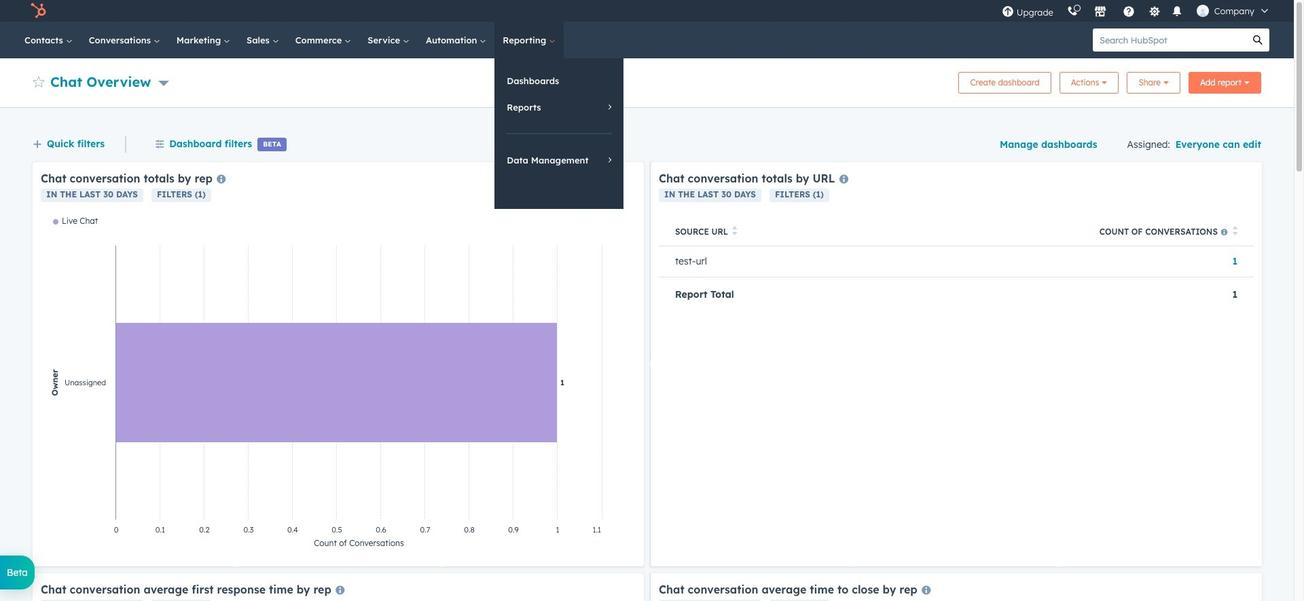Task type: vqa. For each thing, say whether or not it's contained in the screenshot.
Jer Mill icon
no



Task type: locate. For each thing, give the bounding box(es) containing it.
0 horizontal spatial press to sort. element
[[732, 226, 738, 238]]

banner
[[33, 68, 1262, 94]]

press to sort. image for 1st press to sort. element from the right
[[1233, 226, 1238, 236]]

press to sort. element
[[732, 226, 738, 238], [1233, 226, 1238, 238]]

Search HubSpot search field
[[1093, 29, 1247, 52]]

0 horizontal spatial press to sort. image
[[732, 226, 738, 236]]

chat conversation totals by rep element
[[33, 162, 644, 567]]

2 press to sort. element from the left
[[1233, 226, 1238, 238]]

menu
[[995, 0, 1278, 22]]

1 press to sort. element from the left
[[732, 226, 738, 238]]

reporting menu
[[495, 58, 624, 209]]

2 press to sort. image from the left
[[1233, 226, 1238, 236]]

toggle series visibility region
[[53, 216, 98, 226]]

1 press to sort. image from the left
[[732, 226, 738, 236]]

interactive chart image
[[41, 216, 636, 559]]

marketplaces image
[[1094, 6, 1107, 18]]

jacob simon image
[[1197, 5, 1209, 17]]

press to sort. image
[[732, 226, 738, 236], [1233, 226, 1238, 236]]

1 horizontal spatial press to sort. element
[[1233, 226, 1238, 238]]

1 horizontal spatial press to sort. image
[[1233, 226, 1238, 236]]



Task type: describe. For each thing, give the bounding box(es) containing it.
chat conversation average time to close by rep element
[[651, 574, 1262, 602]]

press to sort. image for 2nd press to sort. element from the right
[[732, 226, 738, 236]]

chat conversation totals by url element
[[651, 162, 1262, 567]]

chat conversation average first response time by rep element
[[33, 574, 644, 602]]



